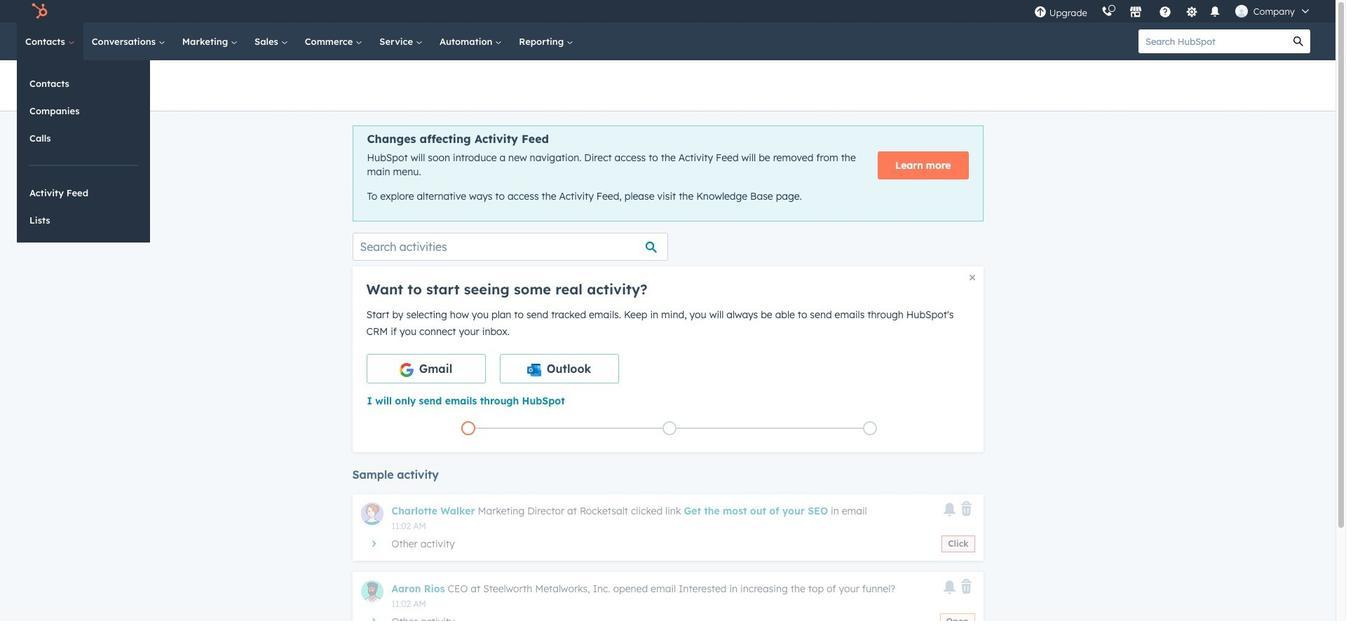 Task type: vqa. For each thing, say whether or not it's contained in the screenshot.
Not
no



Task type: locate. For each thing, give the bounding box(es) containing it.
list
[[368, 418, 971, 438]]

contacts menu
[[17, 60, 150, 243]]

jacob simon image
[[1235, 5, 1248, 18]]

Search HubSpot search field
[[1139, 29, 1287, 53]]

onboarding.steps.sendtrackedemailingmail.title image
[[666, 425, 673, 433]]

close image
[[969, 275, 975, 280]]

None checkbox
[[366, 354, 486, 383]]

None checkbox
[[500, 354, 619, 383]]

onboarding.steps.finalstep.title image
[[867, 425, 874, 433]]

menu
[[1027, 0, 1319, 22]]

marketplaces image
[[1129, 6, 1142, 19]]



Task type: describe. For each thing, give the bounding box(es) containing it.
Search activities search field
[[352, 233, 668, 261]]



